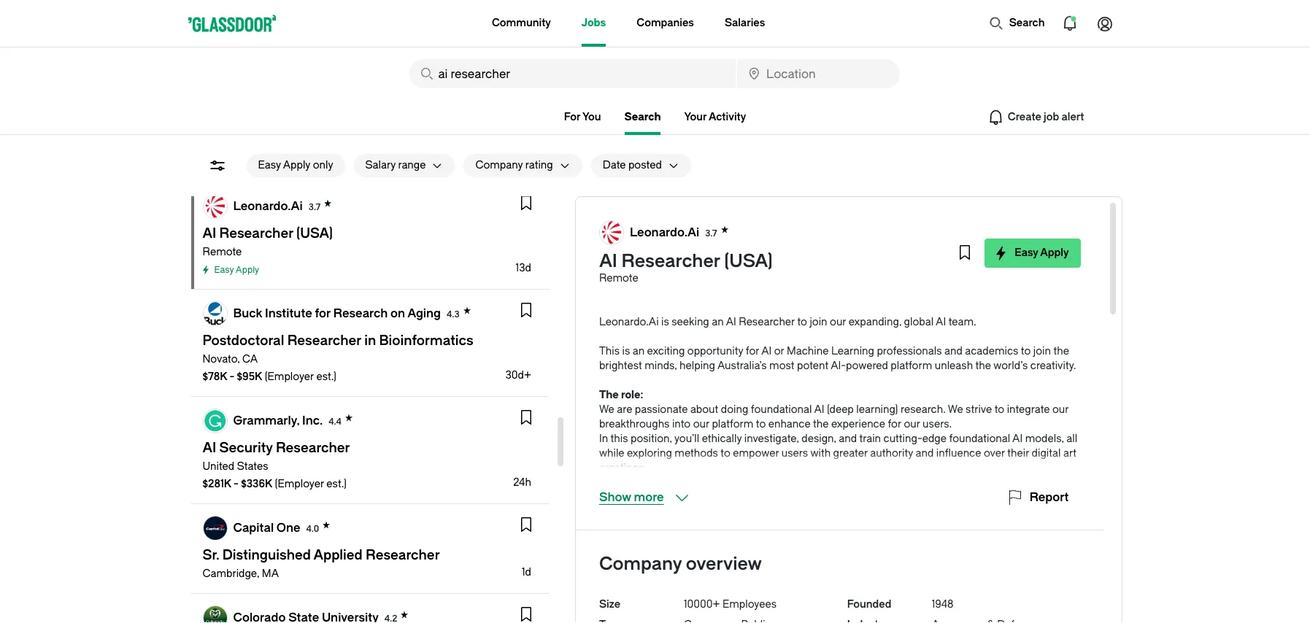 Task type: locate. For each thing, give the bounding box(es) containing it.
0 vertical spatial est.)
[[317, 371, 337, 383]]

0 horizontal spatial the
[[814, 418, 829, 431]]

- inside united states $281k - $336k (employer est.)
[[234, 478, 239, 491]]

1 vertical spatial is
[[622, 345, 630, 358]]

10000+ employees
[[684, 599, 777, 611]]

we down the
[[599, 404, 615, 416]]

the up design,
[[814, 418, 829, 431]]

(employer right "$95k"
[[265, 371, 314, 383]]

more
[[634, 491, 664, 505]]

opportunity
[[688, 345, 744, 358]]

est.)
[[317, 371, 337, 383], [327, 478, 347, 491]]

1 vertical spatial leonardo.ai logo image
[[600, 221, 624, 245]]

is for this
[[622, 345, 630, 358]]

the inside the role: we are passionate about doing foundational ai (deep learning) research. we strive to integrate our breakthroughs into our platform to enhance the experience for our users. in this position, you'll ethically investigate, design, and train cutting-edge foundational ai models, all while exploring methods to empower users with greater authority and influence over their digital art creations.
[[814, 418, 829, 431]]

0 vertical spatial for
[[315, 306, 331, 320]]

is for leonardo.ai
[[662, 316, 669, 329]]

(employer
[[265, 371, 314, 383], [275, 478, 324, 491]]

search
[[1010, 17, 1045, 29], [625, 111, 661, 123]]

remote
[[203, 246, 242, 258], [599, 272, 639, 285]]

0 horizontal spatial join
[[810, 316, 828, 329]]

methods
[[675, 448, 718, 460]]

est.) for institute
[[317, 371, 337, 383]]

professionals
[[877, 345, 942, 358]]

salaries
[[725, 17, 765, 29]]

3.7
[[309, 202, 321, 212], [705, 228, 717, 238]]

researcher
[[622, 251, 720, 272], [739, 316, 795, 329]]

world's
[[994, 360, 1028, 372]]

1 horizontal spatial apply
[[283, 159, 310, 172]]

0 vertical spatial is
[[662, 316, 669, 329]]

easy inside button
[[258, 159, 281, 172]]

with
[[811, 448, 831, 460]]

(employer right $336k
[[275, 478, 324, 491]]

0 horizontal spatial platform
[[712, 418, 754, 431]]

0 horizontal spatial an
[[633, 345, 645, 358]]

1d
[[522, 567, 532, 579]]

1 vertical spatial an
[[633, 345, 645, 358]]

users
[[782, 448, 808, 460]]

1 vertical spatial remote
[[599, 272, 639, 285]]

1 horizontal spatial company
[[599, 554, 682, 575]]

grammarly,
[[233, 414, 300, 428]]

rating
[[526, 159, 553, 172]]

1 horizontal spatial for
[[746, 345, 760, 358]]

remote inside ai researcher (usa) remote
[[599, 272, 639, 285]]

models,
[[1026, 433, 1064, 445]]

est.) inside united states $281k - $336k (employer est.)
[[327, 478, 347, 491]]

ai inside this is an exciting opportunity for ai or machine learning professionals and academics to join the brightest minds, helping australia's most potent ai-powered platform unleash the world's creativity.
[[762, 345, 772, 358]]

platform inside this is an exciting opportunity for ai or machine learning professionals and academics to join the brightest minds, helping australia's most potent ai-powered platform unleash the world's creativity.
[[891, 360, 933, 372]]

is up brightest
[[622, 345, 630, 358]]

company up size
[[599, 554, 682, 575]]

1 vertical spatial apply
[[1041, 247, 1069, 259]]

join up creativity.
[[1034, 345, 1051, 358]]

our up 'all'
[[1053, 404, 1069, 416]]

1 vertical spatial -
[[234, 478, 239, 491]]

1 horizontal spatial the
[[976, 360, 992, 372]]

2 horizontal spatial the
[[1054, 345, 1070, 358]]

the up creativity.
[[1054, 345, 1070, 358]]

est.) down 4.4
[[327, 478, 347, 491]]

platform down 'doing'
[[712, 418, 754, 431]]

0 vertical spatial (employer
[[265, 371, 314, 383]]

1 vertical spatial researcher
[[739, 316, 795, 329]]

2 vertical spatial the
[[814, 418, 829, 431]]

2 vertical spatial apply
[[236, 265, 259, 275]]

1 horizontal spatial 3.7
[[705, 228, 717, 238]]

leonardo.ai for the left "leonardo.ai logo"
[[233, 199, 303, 213]]

leonardo.ai logo image
[[203, 195, 227, 218], [600, 221, 624, 245]]

united states $281k - $336k (employer est.)
[[203, 461, 347, 491]]

0 horizontal spatial is
[[622, 345, 630, 358]]

2 horizontal spatial for
[[888, 418, 902, 431]]

0 vertical spatial leonardo.ai
[[233, 199, 303, 213]]

0 vertical spatial easy
[[258, 159, 281, 172]]

1 vertical spatial leonardo.ai
[[630, 225, 700, 239]]

experience
[[832, 418, 886, 431]]

1 horizontal spatial join
[[1034, 345, 1051, 358]]

cutting-
[[884, 433, 923, 445]]

to
[[798, 316, 808, 329], [1021, 345, 1031, 358], [995, 404, 1005, 416], [756, 418, 766, 431], [721, 448, 731, 460]]

easy apply inside "button"
[[1015, 247, 1069, 259]]

1 horizontal spatial an
[[712, 316, 724, 329]]

leonardo.ai down easy apply only button
[[233, 199, 303, 213]]

ai inside ai researcher (usa) remote
[[599, 251, 618, 272]]

foundational
[[751, 404, 812, 416], [950, 433, 1011, 445]]

for right 'institute'
[[315, 306, 331, 320]]

company inside dropdown button
[[476, 159, 523, 172]]

0 vertical spatial search
[[1010, 17, 1045, 29]]

0 vertical spatial company
[[476, 159, 523, 172]]

to right strive at the right
[[995, 404, 1005, 416]]

0 vertical spatial remote
[[203, 246, 242, 258]]

learning)
[[857, 404, 899, 416]]

none field search keyword
[[409, 59, 736, 88]]

open filter menu image
[[208, 157, 226, 175]]

0 horizontal spatial search
[[625, 111, 661, 123]]

0 vertical spatial leonardo.ai logo image
[[203, 195, 227, 218]]

research
[[334, 306, 388, 320]]

1 vertical spatial for
[[746, 345, 760, 358]]

company left rating
[[476, 159, 523, 172]]

your activity link
[[685, 111, 747, 123]]

1 vertical spatial platform
[[712, 418, 754, 431]]

and inside this is an exciting opportunity for ai or machine learning professionals and academics to join the brightest minds, helping australia's most potent ai-powered platform unleash the world's creativity.
[[945, 345, 963, 358]]

salary range
[[365, 159, 426, 172]]

0 vertical spatial platform
[[891, 360, 933, 372]]

(employer inside novato, ca $78k - $95k (employer est.)
[[265, 371, 314, 383]]

is inside this is an exciting opportunity for ai or machine learning professionals and academics to join the brightest minds, helping australia's most potent ai-powered platform unleash the world's creativity.
[[622, 345, 630, 358]]

creations.
[[599, 462, 647, 475]]

join inside this is an exciting opportunity for ai or machine learning professionals and academics to join the brightest minds, helping australia's most potent ai-powered platform unleash the world's creativity.
[[1034, 345, 1051, 358]]

1 vertical spatial easy
[[1015, 247, 1039, 259]]

and down edge
[[916, 448, 934, 460]]

to up the machine
[[798, 316, 808, 329]]

1 vertical spatial foundational
[[950, 433, 1011, 445]]

(employer inside united states $281k - $336k (employer est.)
[[275, 478, 324, 491]]

4.4
[[329, 417, 342, 427]]

2 none field from the left
[[738, 59, 900, 88]]

for
[[564, 111, 581, 123]]

leonardo.ai up ai researcher (usa) remote
[[630, 225, 700, 239]]

grammarly, inc.
[[233, 414, 323, 428]]

2 horizontal spatial apply
[[1041, 247, 1069, 259]]

range
[[398, 159, 426, 172]]

researcher inside ai researcher (usa) remote
[[622, 251, 720, 272]]

2 vertical spatial easy
[[214, 265, 234, 275]]

est.) inside novato, ca $78k - $95k (employer est.)
[[317, 371, 337, 383]]

3.7 up ai researcher (usa) remote
[[705, 228, 717, 238]]

0 vertical spatial apply
[[283, 159, 310, 172]]

buck institute for research on aging logo image
[[203, 302, 227, 326]]

4.0
[[306, 524, 319, 534]]

for up the cutting-
[[888, 418, 902, 431]]

platform inside the role: we are passionate about doing foundational ai (deep learning) research. we strive to integrate our breakthroughs into our platform to enhance the experience for our users. in this position, you'll ethically investigate, design, and train cutting-edge foundational ai models, all while exploring methods to empower users with greater authority and influence over their digital art creations.
[[712, 418, 754, 431]]

2 vertical spatial for
[[888, 418, 902, 431]]

jobs link
[[582, 0, 606, 47]]

0 horizontal spatial none field
[[409, 59, 736, 88]]

1 vertical spatial and
[[839, 433, 857, 445]]

1 horizontal spatial easy
[[258, 159, 281, 172]]

all
[[1067, 433, 1078, 445]]

0 vertical spatial join
[[810, 316, 828, 329]]

- inside novato, ca $78k - $95k (employer est.)
[[230, 371, 235, 383]]

1 vertical spatial (employer
[[275, 478, 324, 491]]

capital
[[233, 521, 274, 535]]

1948
[[932, 599, 954, 611]]

the down academics
[[976, 360, 992, 372]]

2 horizontal spatial easy
[[1015, 247, 1039, 259]]

0 vertical spatial and
[[945, 345, 963, 358]]

- for grammarly,
[[234, 478, 239, 491]]

0 vertical spatial the
[[1054, 345, 1070, 358]]

exploring
[[627, 448, 672, 460]]

2 horizontal spatial and
[[945, 345, 963, 358]]

ai-
[[831, 360, 846, 372]]

0 horizontal spatial we
[[599, 404, 615, 416]]

salary
[[365, 159, 396, 172]]

1 vertical spatial company
[[599, 554, 682, 575]]

novato, ca $78k - $95k (employer est.)
[[203, 353, 337, 383]]

0 horizontal spatial leonardo.ai logo image
[[203, 195, 227, 218]]

to inside this is an exciting opportunity for ai or machine learning professionals and academics to join the brightest minds, helping australia's most potent ai-powered platform unleash the world's creativity.
[[1021, 345, 1031, 358]]

0 horizontal spatial for
[[315, 306, 331, 320]]

est.) up 4.4
[[317, 371, 337, 383]]

posted
[[629, 159, 662, 172]]

leonardo.ai is seeking an ai researcher to join our expanding, global ai team.
[[599, 316, 977, 329]]

and up greater
[[839, 433, 857, 445]]

is left seeking
[[662, 316, 669, 329]]

we
[[599, 404, 615, 416], [948, 404, 964, 416]]

colorado state university logo image
[[203, 607, 227, 624]]

your activity
[[685, 111, 747, 123]]

in
[[599, 433, 608, 445]]

0 vertical spatial an
[[712, 316, 724, 329]]

we left strive at the right
[[948, 404, 964, 416]]

companies
[[637, 17, 694, 29]]

expanding,
[[849, 316, 902, 329]]

breakthroughs
[[599, 418, 670, 431]]

- right the $281k
[[234, 478, 239, 491]]

3.7 down only
[[309, 202, 321, 212]]

0 vertical spatial researcher
[[622, 251, 720, 272]]

join up the machine
[[810, 316, 828, 329]]

our down about
[[693, 418, 710, 431]]

unleash
[[935, 360, 973, 372]]

foundational up enhance
[[751, 404, 812, 416]]

our up the cutting-
[[904, 418, 921, 431]]

0 vertical spatial easy apply
[[1015, 247, 1069, 259]]

1 horizontal spatial platform
[[891, 360, 933, 372]]

researcher up seeking
[[622, 251, 720, 272]]

1 horizontal spatial none field
[[738, 59, 900, 88]]

$336k
[[241, 478, 273, 491]]

and up the unleash
[[945, 345, 963, 358]]

1 none field from the left
[[409, 59, 736, 88]]

1 horizontal spatial easy apply
[[1015, 247, 1069, 259]]

authority
[[871, 448, 914, 460]]

leonardo.ai logo image down open filter menu icon
[[203, 195, 227, 218]]

0 horizontal spatial researcher
[[622, 251, 720, 272]]

leonardo.ai for rightmost "leonardo.ai logo"
[[630, 225, 700, 239]]

users.
[[923, 418, 952, 431]]

you
[[583, 111, 601, 123]]

1 horizontal spatial search
[[1010, 17, 1045, 29]]

easy apply only button
[[246, 154, 345, 177]]

activity
[[709, 111, 747, 123]]

- right $78k
[[230, 371, 235, 383]]

0 horizontal spatial 3.7
[[309, 202, 321, 212]]

None field
[[409, 59, 736, 88], [738, 59, 900, 88]]

1 horizontal spatial remote
[[599, 272, 639, 285]]

to up world's
[[1021, 345, 1031, 358]]

1 horizontal spatial is
[[662, 316, 669, 329]]

1 horizontal spatial and
[[916, 448, 934, 460]]

grammarly, inc. logo image
[[203, 410, 227, 433]]

an right seeking
[[712, 316, 724, 329]]

ethically
[[702, 433, 742, 445]]

into
[[672, 418, 691, 431]]

foundational up over
[[950, 433, 1011, 445]]

strive
[[966, 404, 993, 416]]

0 vertical spatial -
[[230, 371, 235, 383]]

an up brightest
[[633, 345, 645, 358]]

platform down the professionals
[[891, 360, 933, 372]]

1 vertical spatial est.)
[[327, 478, 347, 491]]

1 horizontal spatial leonardo.ai logo image
[[600, 221, 624, 245]]

novato,
[[203, 353, 240, 366]]

date
[[603, 159, 626, 172]]

is
[[662, 316, 669, 329], [622, 345, 630, 358]]

global
[[904, 316, 934, 329]]

leonardo.ai logo image down date
[[600, 221, 624, 245]]

1 horizontal spatial we
[[948, 404, 964, 416]]

leonardo.ai up this
[[599, 316, 659, 329]]

apply inside "button"
[[1041, 247, 1069, 259]]

helping
[[680, 360, 716, 372]]

Search keyword field
[[409, 59, 736, 88]]

0 horizontal spatial easy apply
[[214, 265, 259, 275]]

salaries link
[[725, 0, 765, 47]]

0 horizontal spatial foundational
[[751, 404, 812, 416]]

13d
[[516, 262, 532, 275]]

1 vertical spatial join
[[1034, 345, 1051, 358]]

0 horizontal spatial company
[[476, 159, 523, 172]]

for up australia's
[[746, 345, 760, 358]]

and
[[945, 345, 963, 358], [839, 433, 857, 445], [916, 448, 934, 460]]

0 vertical spatial foundational
[[751, 404, 812, 416]]

researcher up or
[[739, 316, 795, 329]]

passionate
[[635, 404, 688, 416]]



Task type: describe. For each thing, give the bounding box(es) containing it.
1 we from the left
[[599, 404, 615, 416]]

date posted button
[[591, 154, 662, 177]]

team.
[[949, 316, 977, 329]]

easy inside "button"
[[1015, 247, 1039, 259]]

easy apply only
[[258, 159, 333, 172]]

Search location field
[[738, 59, 900, 88]]

0 horizontal spatial and
[[839, 433, 857, 445]]

integrate
[[1007, 404, 1050, 416]]

date posted
[[603, 159, 662, 172]]

one
[[277, 521, 301, 535]]

empower
[[733, 448, 779, 460]]

you'll
[[675, 433, 700, 445]]

while
[[599, 448, 625, 460]]

report button
[[1007, 489, 1069, 507]]

brightest
[[599, 360, 642, 372]]

0 horizontal spatial apply
[[236, 265, 259, 275]]

your
[[685, 111, 707, 123]]

2 vertical spatial leonardo.ai
[[599, 316, 659, 329]]

- for buck
[[230, 371, 235, 383]]

2 we from the left
[[948, 404, 964, 416]]

overview
[[686, 554, 762, 575]]

for inside this is an exciting opportunity for ai or machine learning professionals and academics to join the brightest minds, helping australia's most potent ai-powered platform unleash the world's creativity.
[[746, 345, 760, 358]]

1 horizontal spatial foundational
[[950, 433, 1011, 445]]

buck institute for research on aging
[[233, 306, 441, 320]]

(usa)
[[725, 251, 773, 272]]

search button
[[982, 9, 1053, 38]]

company for company overview
[[599, 554, 682, 575]]

seeking
[[672, 316, 710, 329]]

powered
[[846, 360, 889, 372]]

most
[[770, 360, 795, 372]]

(employer for inc.
[[275, 478, 324, 491]]

0 horizontal spatial easy
[[214, 265, 234, 275]]

0 vertical spatial 3.7
[[309, 202, 321, 212]]

community link
[[492, 0, 551, 47]]

art
[[1064, 448, 1077, 460]]

enhance
[[769, 418, 811, 431]]

cambridge, ma
[[203, 568, 279, 581]]

$281k
[[203, 478, 231, 491]]

academics
[[966, 345, 1019, 358]]

over
[[984, 448, 1005, 460]]

united
[[203, 461, 235, 473]]

this
[[599, 345, 620, 358]]

on
[[391, 306, 405, 320]]

4.3
[[447, 309, 460, 319]]

1 vertical spatial the
[[976, 360, 992, 372]]

cambridge,
[[203, 568, 260, 581]]

apply inside button
[[283, 159, 310, 172]]

1 vertical spatial search
[[625, 111, 661, 123]]

capital one logo image
[[203, 517, 227, 540]]

(employer for institute
[[265, 371, 314, 383]]

none field 'search location'
[[738, 59, 900, 88]]

salary range button
[[354, 154, 426, 177]]

employees
[[723, 599, 777, 611]]

are
[[617, 404, 633, 416]]

1 vertical spatial easy apply
[[214, 265, 259, 275]]

the role: we are passionate about doing foundational ai (deep learning) research. we strive to integrate our breakthroughs into our platform to enhance the experience for our users. in this position, you'll ethically investigate, design, and train cutting-edge foundational ai models, all while exploring methods to empower users with greater authority and influence over their digital art creations.
[[599, 389, 1078, 475]]

to down ethically
[[721, 448, 731, 460]]

show more
[[599, 491, 664, 505]]

position,
[[631, 433, 672, 445]]

$78k
[[203, 371, 227, 383]]

est.) for inc.
[[327, 478, 347, 491]]

this
[[611, 433, 628, 445]]

1 horizontal spatial researcher
[[739, 316, 795, 329]]

0 horizontal spatial remote
[[203, 246, 242, 258]]

to up investigate,
[[756, 418, 766, 431]]

10000+
[[684, 599, 720, 611]]

for you
[[564, 111, 601, 123]]

or
[[775, 345, 785, 358]]

train
[[860, 433, 881, 445]]

easy apply button
[[985, 239, 1081, 268]]

show
[[599, 491, 632, 505]]

for inside the role: we are passionate about doing foundational ai (deep learning) research. we strive to integrate our breakthroughs into our platform to enhance the experience for our users. in this position, you'll ethically investigate, design, and train cutting-edge foundational ai models, all while exploring methods to empower users with greater authority and influence over their digital art creations.
[[888, 418, 902, 431]]

the
[[599, 389, 619, 402]]

company rating
[[476, 159, 553, 172]]

size
[[599, 599, 621, 611]]

learning
[[832, 345, 875, 358]]

company for company rating
[[476, 159, 523, 172]]

1 vertical spatial 3.7
[[705, 228, 717, 238]]

buck
[[233, 306, 262, 320]]

only
[[313, 159, 333, 172]]

30d+
[[506, 369, 532, 382]]

report
[[1030, 491, 1069, 505]]

this is an exciting opportunity for ai or machine learning professionals and academics to join the brightest minds, helping australia's most potent ai-powered platform unleash the world's creativity.
[[599, 345, 1077, 372]]

$95k
[[237, 371, 262, 383]]

jobs
[[582, 17, 606, 29]]

their
[[1008, 448, 1030, 460]]

inc.
[[302, 414, 323, 428]]

role:
[[621, 389, 644, 402]]

edge
[[923, 433, 947, 445]]

founded
[[848, 599, 892, 611]]

capital one
[[233, 521, 301, 535]]

states
[[237, 461, 268, 473]]

show more button
[[599, 489, 691, 507]]

australia's
[[718, 360, 767, 372]]

potent
[[797, 360, 829, 372]]

company rating button
[[464, 154, 553, 177]]

2 vertical spatial and
[[916, 448, 934, 460]]

investigate,
[[745, 433, 799, 445]]

for you link
[[564, 111, 601, 123]]

search inside button
[[1010, 17, 1045, 29]]

an inside this is an exciting opportunity for ai or machine learning professionals and academics to join the brightest minds, helping australia's most potent ai-powered platform unleash the world's creativity.
[[633, 345, 645, 358]]

our up learning
[[830, 316, 847, 329]]

digital
[[1032, 448, 1061, 460]]

doing
[[721, 404, 749, 416]]

about
[[691, 404, 719, 416]]



Task type: vqa. For each thing, say whether or not it's contained in the screenshot.
the leftmost Company
yes



